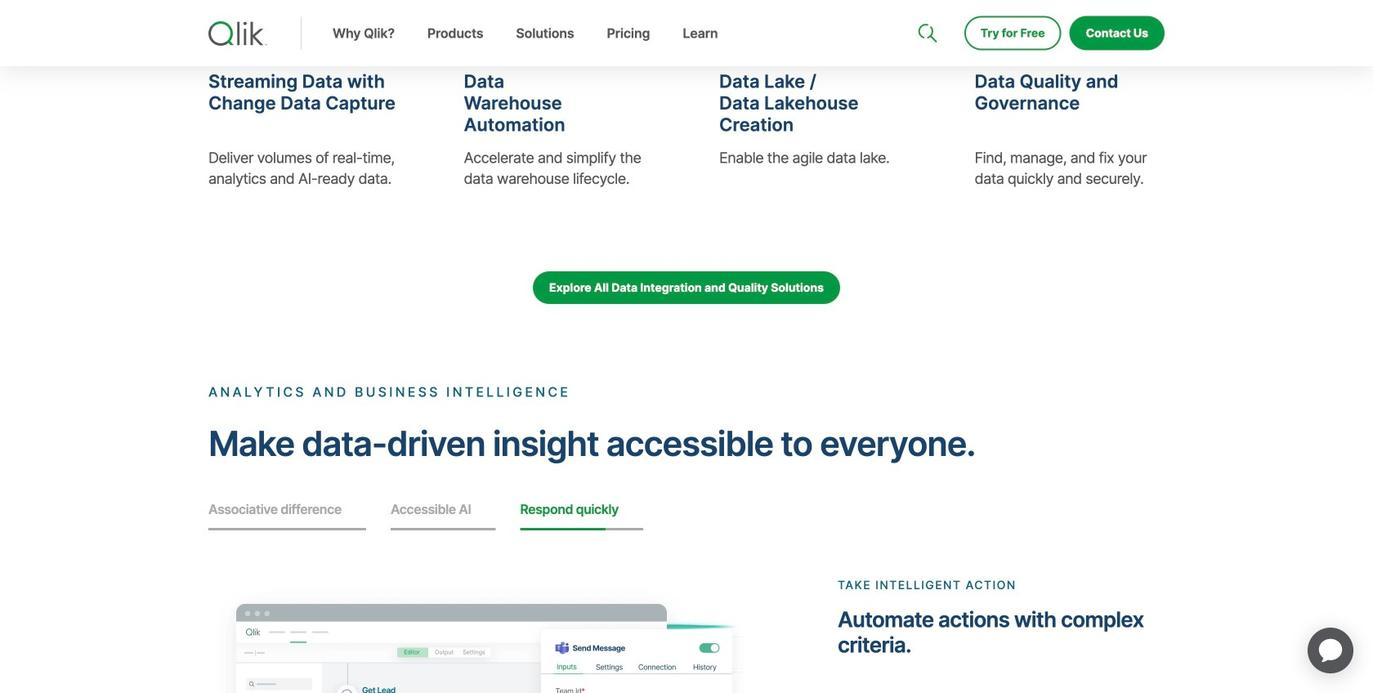 Task type: vqa. For each thing, say whether or not it's contained in the screenshot.
Support Icon at the top of page
yes



Task type: describe. For each thing, give the bounding box(es) containing it.
streaming data with change data capture icon image
[[208, 7, 248, 46]]

support image
[[919, 0, 932, 13]]



Task type: locate. For each thing, give the bounding box(es) containing it.
data warehouse automation icon image
[[464, 7, 503, 46]]

qlik image
[[208, 21, 267, 46]]

login image
[[1112, 0, 1126, 13]]

application
[[1288, 608, 1373, 693]]

data quality and governance icon image
[[975, 7, 1014, 46]]



